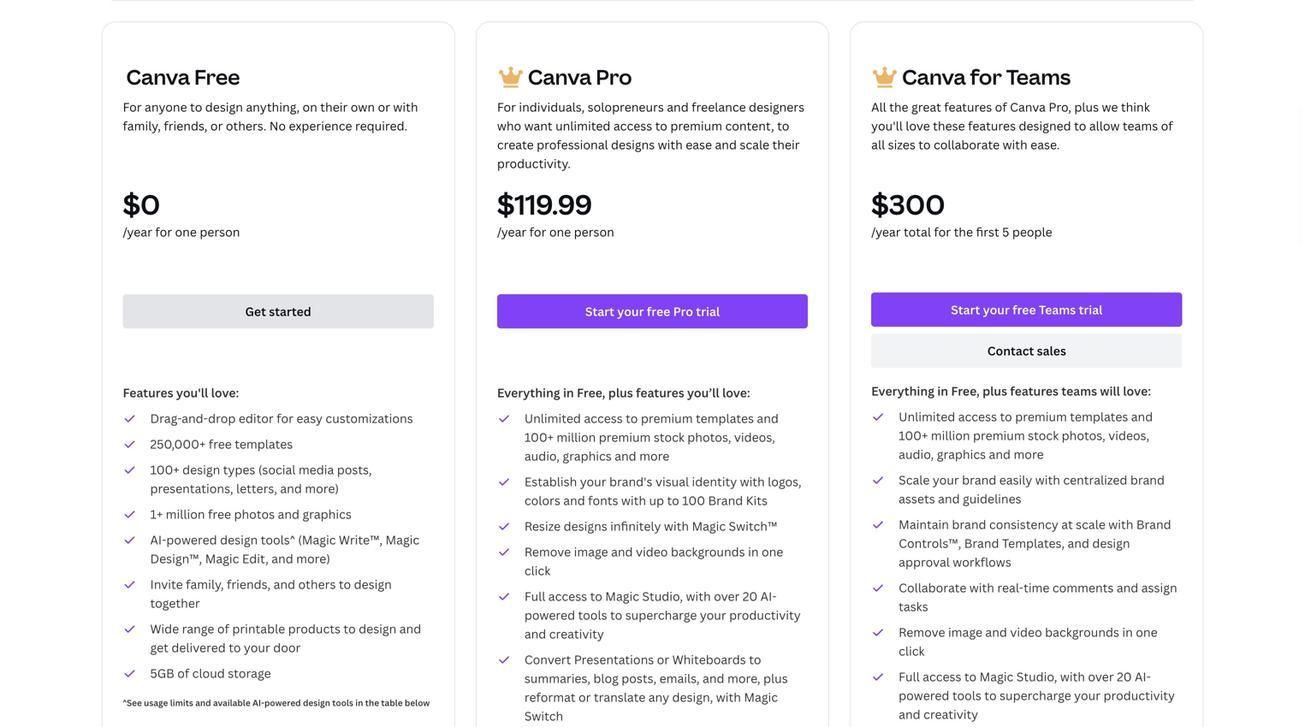 Task type: describe. For each thing, give the bounding box(es) containing it.
your inside establish your brand's visual identity with logos, colors and fonts with up to 100 brand kits
[[580, 474, 606, 490]]

with inside "convert presentations or whiteboards to summaries, blog posts, emails, and more, plus reformat or translate any design, with magic switch"
[[716, 689, 741, 706]]

premium inside for individuals, solopreneurs and freelance designers who want unlimited access to premium content, to create professional designs with ease and scale their productivity.
[[671, 118, 722, 134]]

you'll inside all the great features of canva pro, plus we think you'll love these features designed to allow teams of all sizes to collaborate with ease.
[[871, 118, 903, 134]]

100+ for establish your brand's visual identity with logos, colors and fonts with up to 100 brand kits
[[525, 429, 554, 446]]

create
[[497, 137, 534, 153]]

canva for teams
[[902, 63, 1071, 91]]

printable
[[232, 621, 285, 637]]

plus left you'll
[[608, 385, 633, 401]]

0 vertical spatial 20
[[743, 588, 758, 605]]

0 horizontal spatial teams
[[1062, 383, 1097, 399]]

everything in free, plus features you'll love:
[[497, 385, 750, 401]]

sizes
[[888, 137, 916, 153]]

design inside canva free for anyone to design anything, on their own or with family, friends, or others. no experience required.
[[205, 99, 243, 115]]

2 horizontal spatial tools
[[953, 688, 982, 704]]

/year for $119.99
[[497, 224, 527, 240]]

customizations
[[326, 410, 413, 427]]

templates,
[[1002, 535, 1065, 552]]

0 horizontal spatial click
[[525, 563, 551, 579]]

others
[[298, 576, 336, 593]]

for inside for individuals, solopreneurs and freelance designers who want unlimited access to premium content, to create professional designs with ease and scale their productivity.
[[497, 99, 516, 115]]

centralized
[[1063, 472, 1128, 488]]

access down tasks
[[923, 669, 962, 685]]

1 vertical spatial click
[[899, 643, 925, 660]]

for individuals, solopreneurs and freelance designers who want unlimited access to premium content, to create professional designs with ease and scale their productivity.
[[497, 99, 805, 172]]

1 vertical spatial brand
[[1137, 517, 1171, 533]]

edit,
[[242, 551, 269, 567]]

0 horizontal spatial million
[[166, 506, 205, 523]]

1 horizontal spatial brand
[[964, 535, 999, 552]]

more) inside "ai-powered design tools^ (magic write™, magic design™, magic edit, and more)"
[[296, 551, 330, 567]]

to inside establish your brand's visual identity with logos, colors and fonts with up to 100 brand kits
[[667, 493, 679, 509]]

of down canva for teams
[[995, 99, 1007, 115]]

and inside maintain brand consistency at scale with brand controls™, brand templates, and design approval workflows
[[1068, 535, 1090, 552]]

^see usage limits and available ai-powered design tools in the table below
[[123, 698, 430, 709]]

pro inside button
[[673, 303, 693, 320]]

one inside $119.99 /year for one person
[[549, 224, 571, 240]]

others.
[[226, 118, 266, 134]]

photos, for teams
[[1062, 428, 1106, 444]]

brand right centralized
[[1131, 472, 1165, 488]]

letters,
[[236, 481, 277, 497]]

logos,
[[768, 474, 802, 490]]

start your free teams trial
[[951, 302, 1103, 318]]

anyone
[[145, 99, 187, 115]]

invite
[[150, 576, 183, 593]]

plus inside "convert presentations or whiteboards to summaries, blog posts, emails, and more, plus reformat or translate any design, with magic switch"
[[764, 671, 788, 687]]

canva inside all the great features of canva pro, plus we think you'll love these features designed to allow teams of all sizes to collaborate with ease.
[[1010, 99, 1046, 115]]

unlimited for scale
[[899, 409, 955, 425]]

colors
[[525, 493, 560, 509]]

design,
[[672, 689, 713, 706]]

limits
[[170, 698, 193, 709]]

design inside invite family, friends, and others to design together
[[354, 576, 392, 593]]

0 vertical spatial remove
[[525, 544, 571, 560]]

canva for canva free for anyone to design anything, on their own or with family, friends, or others. no experience required.
[[126, 63, 190, 91]]

at
[[1062, 517, 1073, 533]]

design inside "ai-powered design tools^ (magic write™, magic design™, magic edit, and more)"
[[220, 532, 258, 548]]

anything,
[[246, 99, 300, 115]]

more) inside "100+ design types (social media posts, presentations, letters, and more)"
[[305, 481, 339, 497]]

collaborate
[[934, 137, 1000, 153]]

all
[[871, 99, 886, 115]]

access down everything in free, plus features you'll love:
[[584, 410, 623, 427]]

1 horizontal spatial image
[[948, 624, 983, 641]]

1 vertical spatial remove
[[899, 624, 945, 641]]

you'll
[[687, 385, 720, 401]]

any
[[649, 689, 669, 706]]

graphics for brand's
[[563, 448, 612, 464]]

table
[[381, 698, 403, 709]]

we
[[1102, 99, 1118, 115]]

graphics for brand
[[937, 446, 986, 463]]

1 vertical spatial supercharge
[[1000, 688, 1071, 704]]

videos, for will
[[1109, 428, 1150, 444]]

types
[[223, 462, 255, 478]]

designed
[[1019, 118, 1071, 134]]

and inside the scale your brand easily with centralized brand assets and guidelines
[[938, 491, 960, 507]]

to inside invite family, friends, and others to design together
[[339, 576, 351, 593]]

0 horizontal spatial templates
[[235, 436, 293, 452]]

up
[[649, 493, 664, 509]]

freelance
[[692, 99, 746, 115]]

who
[[497, 118, 521, 134]]

drop
[[208, 410, 236, 427]]

or down summaries, in the bottom of the page
[[579, 689, 591, 706]]

0 horizontal spatial graphics
[[303, 506, 352, 523]]

of inside ​​wide range of printable products to design and get delivered to your door
[[217, 621, 229, 637]]

0 vertical spatial pro
[[596, 63, 632, 91]]

0 horizontal spatial over
[[714, 588, 740, 605]]

0 horizontal spatial full access to magic studio, with over 20 ai- powered tools to supercharge your productivity and creativity
[[525, 588, 801, 642]]

free for pro
[[647, 303, 670, 320]]

0 horizontal spatial remove image and video backgrounds in one click
[[525, 544, 783, 579]]

0 horizontal spatial backgrounds
[[671, 544, 745, 560]]

with inside the collaborate with real-time comments and assign tasks
[[970, 580, 995, 596]]

think
[[1121, 99, 1150, 115]]

million for scale
[[931, 428, 970, 444]]

get started button
[[123, 294, 434, 329]]

the inside all the great features of canva pro, plus we think you'll love these features designed to allow teams of all sizes to collaborate with ease.
[[889, 99, 909, 115]]

(magic
[[298, 532, 336, 548]]

videos, for love:
[[734, 429, 775, 446]]

1 vertical spatial productivity
[[1104, 688, 1175, 704]]

switch
[[525, 708, 563, 725]]

family, inside invite family, friends, and others to design together
[[186, 576, 224, 593]]

audio, for scale
[[899, 446, 934, 463]]

want
[[524, 118, 553, 134]]

their inside for individuals, solopreneurs and freelance designers who want unlimited access to premium content, to create professional designs with ease and scale their productivity.
[[772, 137, 800, 153]]

get started
[[245, 303, 311, 320]]

blog
[[594, 671, 619, 687]]

brand up guidelines
[[962, 472, 997, 488]]

content,
[[725, 118, 774, 134]]

first
[[976, 224, 1000, 240]]

access down everything in free, plus features teams will love:
[[958, 409, 997, 425]]

infinitely
[[610, 518, 661, 535]]

1 vertical spatial you'll
[[176, 385, 208, 401]]

and inside "ai-powered design tools^ (magic write™, magic design™, magic edit, and more)"
[[272, 551, 293, 567]]

features down contact sales
[[1010, 383, 1059, 399]]

250,000+
[[150, 436, 206, 452]]

​​wide range of printable products to design and get delivered to your door
[[150, 621, 421, 656]]

to inside canva free for anyone to design anything, on their own or with family, friends, or others. no experience required.
[[190, 99, 202, 115]]

pro,
[[1049, 99, 1072, 115]]

$119.99
[[497, 186, 592, 223]]

2 vertical spatial the
[[365, 698, 379, 709]]

or left 'others.'
[[211, 118, 223, 134]]

establish your brand's visual identity with logos, colors and fonts with up to 100 brand kits
[[525, 474, 802, 509]]

1 vertical spatial 20
[[1117, 669, 1132, 685]]

person for $119.99
[[574, 224, 614, 240]]

for up all the great features of canva pro, plus we think you'll love these features designed to allow teams of all sizes to collaborate with ease.
[[970, 63, 1002, 91]]

design™,
[[150, 551, 202, 567]]

collaborate with real-time comments and assign tasks
[[899, 580, 1177, 615]]

person for $0
[[200, 224, 240, 240]]

0 horizontal spatial love:
[[211, 385, 239, 401]]

free, for brand's
[[577, 385, 606, 401]]

friends, inside invite family, friends, and others to design together
[[227, 576, 271, 593]]

1 vertical spatial over
[[1088, 669, 1114, 685]]

brand's
[[609, 474, 653, 490]]

write™,
[[339, 532, 383, 548]]

tools^
[[261, 532, 295, 548]]

unlimited access to premium templates and 100+ million premium stock photos, videos, audio, graphics and more for easily
[[899, 409, 1153, 463]]

0 horizontal spatial productivity
[[729, 607, 801, 624]]

access inside for individuals, solopreneurs and freelance designers who want unlimited access to premium content, to create professional designs with ease and scale their productivity.
[[614, 118, 652, 134]]

photos
[[234, 506, 275, 523]]

maintain brand consistency at scale with brand controls™, brand templates, and design approval workflows
[[899, 517, 1171, 570]]

ease
[[686, 137, 712, 153]]

photos, for you'll
[[688, 429, 731, 446]]

^see
[[123, 698, 142, 709]]

for inside $0 /year for one person
[[155, 224, 172, 240]]

cloud
[[192, 665, 225, 682]]

features left you'll
[[636, 385, 684, 401]]

start for $300
[[951, 302, 980, 318]]

0 horizontal spatial tools
[[332, 698, 353, 709]]

canva pro
[[528, 63, 632, 91]]

and inside invite family, friends, and others to design together
[[274, 576, 295, 593]]

controls™,
[[899, 535, 962, 552]]

contact sales button
[[871, 334, 1182, 368]]

of right 5gb
[[177, 665, 189, 682]]

more for easily
[[1014, 446, 1044, 463]]

powered inside "ai-powered design tools^ (magic write™, magic design™, magic edit, and more)"
[[166, 532, 217, 548]]

drag-
[[150, 410, 182, 427]]

1 vertical spatial backgrounds
[[1045, 624, 1120, 641]]

guidelines
[[963, 491, 1022, 507]]

free
[[194, 63, 240, 91]]

features
[[123, 385, 173, 401]]

1 horizontal spatial video
[[1010, 624, 1042, 641]]

to inside "convert presentations or whiteboards to summaries, blog posts, emails, and more, plus reformat or translate any design, with magic switch"
[[749, 652, 761, 668]]

1 horizontal spatial remove image and video backgrounds in one click
[[899, 624, 1158, 660]]

100+ design types (social media posts, presentations, letters, and more)
[[150, 462, 372, 497]]

started
[[269, 303, 311, 320]]

brand inside maintain brand consistency at scale with brand controls™, brand templates, and design approval workflows
[[952, 517, 987, 533]]

delivered
[[171, 640, 226, 656]]

with inside for individuals, solopreneurs and freelance designers who want unlimited access to premium content, to create professional designs with ease and scale their productivity.
[[658, 137, 683, 153]]

get
[[245, 303, 266, 320]]

1 horizontal spatial love:
[[722, 385, 750, 401]]

trial for $119.99
[[696, 303, 720, 320]]

assets
[[899, 491, 935, 507]]

posts, inside "100+ design types (social media posts, presentations, letters, and more)"
[[337, 462, 372, 478]]

1 vertical spatial full access to magic studio, with over 20 ai- powered tools to supercharge your productivity and creativity
[[899, 669, 1175, 723]]



Task type: vqa. For each thing, say whether or not it's contained in the screenshot.
top Full
yes



Task type: locate. For each thing, give the bounding box(es) containing it.
stock up visual
[[654, 429, 685, 446]]

0 vertical spatial productivity
[[729, 607, 801, 624]]

photos, up identity
[[688, 429, 731, 446]]

0 horizontal spatial designs
[[564, 518, 607, 535]]

ai- inside "ai-powered design tools^ (magic write™, magic design™, magic edit, and more)"
[[150, 532, 166, 548]]

/year inside $0 /year for one person
[[123, 224, 152, 240]]

0 vertical spatial more)
[[305, 481, 339, 497]]

100+ for scale your brand easily with centralized brand assets and guidelines
[[899, 428, 928, 444]]

scale inside for individuals, solopreneurs and freelance designers who want unlimited access to premium content, to create professional designs with ease and scale their productivity.
[[740, 137, 770, 153]]

easily
[[1000, 472, 1033, 488]]

stock up easily
[[1028, 428, 1059, 444]]

more up easily
[[1014, 446, 1044, 463]]

1 vertical spatial remove image and video backgrounds in one click
[[899, 624, 1158, 660]]

invite family, friends, and others to design together
[[150, 576, 392, 612]]

more
[[1014, 446, 1044, 463], [639, 448, 670, 464]]

0 horizontal spatial trial
[[696, 303, 720, 320]]

0 vertical spatial studio,
[[642, 588, 683, 605]]

1 /year from the left
[[123, 224, 152, 240]]

million up the assets
[[931, 428, 970, 444]]

and
[[667, 99, 689, 115], [715, 137, 737, 153], [1131, 409, 1153, 425], [757, 410, 779, 427], [989, 446, 1011, 463], [615, 448, 637, 464], [280, 481, 302, 497], [938, 491, 960, 507], [563, 493, 585, 509], [278, 506, 300, 523], [1068, 535, 1090, 552], [611, 544, 633, 560], [272, 551, 293, 567], [274, 576, 295, 593], [1117, 580, 1139, 596], [399, 621, 421, 637], [986, 624, 1007, 641], [525, 626, 546, 642], [703, 671, 725, 687], [195, 698, 211, 709], [899, 707, 921, 723]]

brand down identity
[[708, 493, 743, 509]]

teams up pro,
[[1006, 63, 1071, 91]]

their inside canva free for anyone to design anything, on their own or with family, friends, or others. no experience required.
[[320, 99, 348, 115]]

remove down tasks
[[899, 624, 945, 641]]

0 vertical spatial you'll
[[871, 118, 903, 134]]

for left easy
[[277, 410, 294, 427]]

brand down guidelines
[[952, 517, 987, 533]]

friends, inside canva free for anyone to design anything, on their own or with family, friends, or others. no experience required.
[[164, 118, 208, 134]]

million for establish
[[557, 429, 596, 446]]

video down resize designs infinitely with magic switch™
[[636, 544, 668, 560]]

contact
[[988, 343, 1034, 359]]

image
[[574, 544, 608, 560], [948, 624, 983, 641]]

100+
[[899, 428, 928, 444], [525, 429, 554, 446], [150, 462, 179, 478]]

1 horizontal spatial designs
[[611, 137, 655, 153]]

1 horizontal spatial creativity
[[924, 707, 978, 723]]

0 horizontal spatial for
[[123, 99, 142, 115]]

stock for visual
[[654, 429, 685, 446]]

person inside $119.99 /year for one person
[[574, 224, 614, 240]]

their
[[320, 99, 348, 115], [772, 137, 800, 153]]

person
[[200, 224, 240, 240], [574, 224, 614, 240]]

free for photos
[[208, 506, 231, 523]]

1 horizontal spatial unlimited access to premium templates and 100+ million premium stock photos, videos, audio, graphics and more
[[899, 409, 1153, 463]]

0 horizontal spatial you'll
[[176, 385, 208, 401]]

required.
[[355, 118, 408, 134]]

you'll up and-
[[176, 385, 208, 401]]

0 horizontal spatial person
[[200, 224, 240, 240]]

workflows
[[953, 554, 1012, 570]]

magic inside "convert presentations or whiteboards to summaries, blog posts, emails, and more, plus reformat or translate any design, with magic switch"
[[744, 689, 778, 706]]

great
[[912, 99, 941, 115]]

family,
[[123, 118, 161, 134], [186, 576, 224, 593]]

teams down think
[[1123, 118, 1158, 134]]

1 vertical spatial designs
[[564, 518, 607, 535]]

0 vertical spatial full access to magic studio, with over 20 ai- powered tools to supercharge your productivity and creativity
[[525, 588, 801, 642]]

free,
[[951, 383, 980, 399], [577, 385, 606, 401]]

2 horizontal spatial love:
[[1123, 383, 1151, 399]]

maintain
[[899, 517, 949, 533]]

0 horizontal spatial scale
[[740, 137, 770, 153]]

/year for $0
[[123, 224, 152, 240]]

templates down will
[[1070, 409, 1128, 425]]

scale
[[740, 137, 770, 153], [1076, 517, 1106, 533]]

with inside the scale your brand easily with centralized brand assets and guidelines
[[1035, 472, 1060, 488]]

videos, up logos,
[[734, 429, 775, 446]]

canva up great
[[902, 63, 966, 91]]

access down solopreneurs
[[614, 118, 652, 134]]

remove image and video backgrounds in one click down resize designs infinitely with magic switch™
[[525, 544, 783, 579]]

0 horizontal spatial more
[[639, 448, 670, 464]]

brand inside establish your brand's visual identity with logos, colors and fonts with up to 100 brand kits
[[708, 493, 743, 509]]

5gb of cloud storage
[[150, 665, 271, 682]]

0 horizontal spatial free,
[[577, 385, 606, 401]]

canva for canva pro
[[528, 63, 592, 91]]

and inside "convert presentations or whiteboards to summaries, blog posts, emails, and more, plus reformat or translate any design, with magic switch"
[[703, 671, 725, 687]]

1 horizontal spatial 20
[[1117, 669, 1132, 685]]

comments
[[1053, 580, 1114, 596]]

1 vertical spatial their
[[772, 137, 800, 153]]

your inside ​​wide range of printable products to design and get delivered to your door
[[244, 640, 270, 656]]

1 horizontal spatial audio,
[[899, 446, 934, 463]]

free for teams
[[1013, 302, 1036, 318]]

templates for will
[[1070, 409, 1128, 425]]

design inside maintain brand consistency at scale with brand controls™, brand templates, and design approval workflows
[[1093, 535, 1130, 552]]

100+ up establish
[[525, 429, 554, 446]]

for inside canva free for anyone to design anything, on their own or with family, friends, or others. no experience required.
[[123, 99, 142, 115]]

the
[[889, 99, 909, 115], [954, 224, 973, 240], [365, 698, 379, 709]]

design up 'comments'
[[1093, 535, 1130, 552]]

1 horizontal spatial photos,
[[1062, 428, 1106, 444]]

scale
[[899, 472, 930, 488]]

2 vertical spatial brand
[[964, 535, 999, 552]]

all the great features of canva pro, plus we think you'll love these features designed to allow teams of all sizes to collaborate with ease.
[[871, 99, 1173, 153]]

remove down resize
[[525, 544, 571, 560]]

everything in free, plus features teams will love:
[[871, 383, 1151, 399]]

and inside establish your brand's visual identity with logos, colors and fonts with up to 100 brand kits
[[563, 493, 585, 509]]

below
[[405, 698, 430, 709]]

1 horizontal spatial pro
[[673, 303, 693, 320]]

3 /year from the left
[[871, 224, 901, 240]]

posts, up translate
[[622, 671, 657, 687]]

image down collaborate
[[948, 624, 983, 641]]

0 horizontal spatial unlimited
[[525, 410, 581, 427]]

/year inside $300 /year total for the first 5 people
[[871, 224, 901, 240]]

0 horizontal spatial creativity
[[549, 626, 604, 642]]

1 horizontal spatial free,
[[951, 383, 980, 399]]

whiteboards
[[672, 652, 746, 668]]

audio,
[[899, 446, 934, 463], [525, 448, 560, 464]]

​​wide
[[150, 621, 179, 637]]

unlimited access to premium templates and 100+ million premium stock photos, videos, audio, graphics and more for visual
[[525, 410, 779, 464]]

for up who
[[497, 99, 516, 115]]

for inside $119.99 /year for one person
[[530, 224, 546, 240]]

1 horizontal spatial click
[[899, 643, 925, 660]]

for down $119.99
[[530, 224, 546, 240]]

0 horizontal spatial remove
[[525, 544, 571, 560]]

design up 'others.'
[[205, 99, 243, 115]]

0 vertical spatial brand
[[708, 493, 743, 509]]

0 horizontal spatial studio,
[[642, 588, 683, 605]]

0 horizontal spatial image
[[574, 544, 608, 560]]

2 person from the left
[[574, 224, 614, 240]]

everything for everything in free, plus features you'll love:
[[497, 385, 560, 401]]

easy
[[296, 410, 323, 427]]

with inside canva free for anyone to design anything, on their own or with family, friends, or others. no experience required.
[[393, 99, 418, 115]]

plus inside all the great features of canva pro, plus we think you'll love these features designed to allow teams of all sizes to collaborate with ease.
[[1075, 99, 1099, 115]]

1 horizontal spatial posts,
[[622, 671, 657, 687]]

unlimited
[[556, 118, 611, 134]]

friends, down 'edit,' at the bottom left
[[227, 576, 271, 593]]

you'll down all
[[871, 118, 903, 134]]

studio, down the collaborate with real-time comments and assign tasks
[[1017, 669, 1057, 685]]

visual
[[656, 474, 689, 490]]

start for $119.99
[[585, 303, 615, 320]]

1 for from the left
[[123, 99, 142, 115]]

brand up assign
[[1137, 517, 1171, 533]]

one inside $0 /year for one person
[[175, 224, 197, 240]]

backgrounds down 'comments'
[[1045, 624, 1120, 641]]

teams inside all the great features of canva pro, plus we think you'll love these features designed to allow teams of all sizes to collaborate with ease.
[[1123, 118, 1158, 134]]

for inside $300 /year total for the first 5 people
[[934, 224, 951, 240]]

scale right at
[[1076, 517, 1106, 533]]

design up the presentations,
[[182, 462, 220, 478]]

access up 'convert'
[[548, 588, 587, 605]]

0 horizontal spatial stock
[[654, 429, 685, 446]]

designs inside for individuals, solopreneurs and freelance designers who want unlimited access to premium content, to create professional designs with ease and scale their productivity.
[[611, 137, 655, 153]]

together
[[150, 595, 200, 612]]

storage
[[228, 665, 271, 682]]

fonts
[[588, 493, 618, 509]]

switch™
[[729, 518, 777, 535]]

scale your brand easily with centralized brand assets and guidelines
[[899, 472, 1165, 507]]

1 horizontal spatial backgrounds
[[1045, 624, 1120, 641]]

for right total
[[934, 224, 951, 240]]

canva up designed at top
[[1010, 99, 1046, 115]]

photos,
[[1062, 428, 1106, 444], [688, 429, 731, 446]]

more) down media
[[305, 481, 339, 497]]

templates for love:
[[696, 410, 754, 427]]

design inside ​​wide range of printable products to design and get delivered to your door
[[359, 621, 397, 637]]

start up contact sales button
[[951, 302, 980, 318]]

convert presentations or whiteboards to summaries, blog posts, emails, and more, plus reformat or translate any design, with magic switch
[[525, 652, 788, 725]]

and inside the collaborate with real-time comments and assign tasks
[[1117, 580, 1139, 596]]

start your free pro trial button
[[497, 294, 808, 329]]

reformat
[[525, 689, 576, 706]]

consistency
[[989, 517, 1059, 533]]

teams up sales
[[1039, 302, 1076, 318]]

presentations
[[574, 652, 654, 668]]

more for visual
[[639, 448, 670, 464]]

over
[[714, 588, 740, 605], [1088, 669, 1114, 685]]

0 horizontal spatial 20
[[743, 588, 758, 605]]

1 horizontal spatial teams
[[1123, 118, 1158, 134]]

1 horizontal spatial friends,
[[227, 576, 271, 593]]

their up experience
[[320, 99, 348, 115]]

1 horizontal spatial supercharge
[[1000, 688, 1071, 704]]

graphics up establish
[[563, 448, 612, 464]]

unlimited access to premium templates and 100+ million premium stock photos, videos, audio, graphics and more up easily
[[899, 409, 1153, 463]]

brand up workflows
[[964, 535, 999, 552]]

with inside all the great features of canva pro, plus we think you'll love these features designed to allow teams of all sizes to collaborate with ease.
[[1003, 137, 1028, 153]]

0 horizontal spatial unlimited access to premium templates and 100+ million premium stock photos, videos, audio, graphics and more
[[525, 410, 779, 464]]

more up visual
[[639, 448, 670, 464]]

1 horizontal spatial tools
[[578, 607, 607, 624]]

friends, down anyone on the left top
[[164, 118, 208, 134]]

100+ down 250,000+ on the bottom of the page
[[150, 462, 179, 478]]

on
[[303, 99, 317, 115]]

features up these
[[944, 99, 992, 115]]

2 horizontal spatial brand
[[1137, 517, 1171, 533]]

graphics
[[937, 446, 986, 463], [563, 448, 612, 464], [303, 506, 352, 523]]

templates down editor
[[235, 436, 293, 452]]

for
[[970, 63, 1002, 91], [155, 224, 172, 240], [530, 224, 546, 240], [934, 224, 951, 240], [277, 410, 294, 427]]

2 horizontal spatial 100+
[[899, 428, 928, 444]]

supercharge
[[625, 607, 697, 624], [1000, 688, 1071, 704]]

full access to magic studio, with over 20 ai- powered tools to supercharge your productivity and creativity
[[525, 588, 801, 642], [899, 669, 1175, 723]]

1 horizontal spatial over
[[1088, 669, 1114, 685]]

and inside ​​wide range of printable products to design and get delivered to your door
[[399, 621, 421, 637]]

the left first in the top right of the page
[[954, 224, 973, 240]]

1 horizontal spatial person
[[574, 224, 614, 240]]

remove
[[525, 544, 571, 560], [899, 624, 945, 641]]

scale inside maintain brand consistency at scale with brand controls™, brand templates, and design approval workflows
[[1076, 517, 1106, 533]]

canva up the individuals,
[[528, 63, 592, 91]]

features up the collaborate at the right top of the page
[[968, 118, 1016, 134]]

1 horizontal spatial studio,
[[1017, 669, 1057, 685]]

0 horizontal spatial their
[[320, 99, 348, 115]]

1 horizontal spatial 100+
[[525, 429, 554, 446]]

0 horizontal spatial video
[[636, 544, 668, 560]]

unlimited access to premium templates and 100+ million premium stock photos, videos, audio, graphics and more
[[899, 409, 1153, 463], [525, 410, 779, 464]]

the inside $300 /year total for the first 5 people
[[954, 224, 973, 240]]

free, for brand
[[951, 383, 980, 399]]

image down fonts
[[574, 544, 608, 560]]

start up everything in free, plus features you'll love:
[[585, 303, 615, 320]]

for left anyone on the left top
[[123, 99, 142, 115]]

0 vertical spatial full
[[525, 588, 546, 605]]

2 /year from the left
[[497, 224, 527, 240]]

(social
[[258, 462, 296, 478]]

trial for $300
[[1079, 302, 1103, 318]]

or up required.
[[378, 99, 390, 115]]

1 horizontal spatial the
[[889, 99, 909, 115]]

you'll
[[871, 118, 903, 134], [176, 385, 208, 401]]

1 vertical spatial more)
[[296, 551, 330, 567]]

backgrounds down switch™
[[671, 544, 745, 560]]

assign
[[1142, 580, 1177, 596]]

1 horizontal spatial trial
[[1079, 302, 1103, 318]]

2 horizontal spatial templates
[[1070, 409, 1128, 425]]

get
[[150, 640, 169, 656]]

person inside $0 /year for one person
[[200, 224, 240, 240]]

million up establish
[[557, 429, 596, 446]]

0 vertical spatial remove image and video backgrounds in one click
[[525, 544, 783, 579]]

plus right more,
[[764, 671, 788, 687]]

0 vertical spatial the
[[889, 99, 909, 115]]

pro up solopreneurs
[[596, 63, 632, 91]]

canva
[[126, 63, 190, 91], [528, 63, 592, 91], [902, 63, 966, 91], [1010, 99, 1046, 115]]

0 horizontal spatial /year
[[123, 224, 152, 240]]

family, inside canva free for anyone to design anything, on their own or with family, friends, or others. no experience required.
[[123, 118, 161, 134]]

presentations,
[[150, 481, 233, 497]]

templates down you'll
[[696, 410, 754, 427]]

unlimited
[[899, 409, 955, 425], [525, 410, 581, 427]]

teams inside button
[[1039, 302, 1076, 318]]

graphics up guidelines
[[937, 446, 986, 463]]

translate
[[594, 689, 646, 706]]

love: right you'll
[[722, 385, 750, 401]]

canva for canva for teams
[[902, 63, 966, 91]]

unlimited access to premium templates and 100+ million premium stock photos, videos, audio, graphics and more up the brand's
[[525, 410, 779, 464]]

family, up together
[[186, 576, 224, 593]]

1 person from the left
[[200, 224, 240, 240]]

0 vertical spatial creativity
[[549, 626, 604, 642]]

no
[[269, 118, 286, 134]]

unlimited for establish
[[525, 410, 581, 427]]

total
[[904, 224, 931, 240]]

ai-powered design tools^ (magic write™, magic design™, magic edit, and more)
[[150, 532, 420, 567]]

unlimited up 'scale'
[[899, 409, 955, 425]]

0 vertical spatial friends,
[[164, 118, 208, 134]]

photos, up centralized
[[1062, 428, 1106, 444]]

or
[[378, 99, 390, 115], [211, 118, 223, 134], [657, 652, 669, 668], [579, 689, 591, 706]]

2 for from the left
[[497, 99, 516, 115]]

designers
[[749, 99, 805, 115]]

0 horizontal spatial the
[[365, 698, 379, 709]]

real-
[[997, 580, 1024, 596]]

0 vertical spatial teams
[[1123, 118, 1158, 134]]

0 horizontal spatial pro
[[596, 63, 632, 91]]

of right allow
[[1161, 118, 1173, 134]]

5
[[1002, 224, 1010, 240]]

own
[[351, 99, 375, 115]]

drag-and-drop editor for easy customizations
[[150, 410, 413, 427]]

1 vertical spatial image
[[948, 624, 983, 641]]

love: right will
[[1123, 383, 1151, 399]]

1 horizontal spatial productivity
[[1104, 688, 1175, 704]]

1 horizontal spatial scale
[[1076, 517, 1106, 533]]

audio, up 'scale'
[[899, 446, 934, 463]]

family, down anyone on the left top
[[123, 118, 161, 134]]

100+ inside "100+ design types (social media posts, presentations, letters, and more)"
[[150, 462, 179, 478]]

design up 'edit,' at the bottom left
[[220, 532, 258, 548]]

with
[[393, 99, 418, 115], [658, 137, 683, 153], [1003, 137, 1028, 153], [1035, 472, 1060, 488], [740, 474, 765, 490], [621, 493, 646, 509], [1109, 517, 1134, 533], [664, 518, 689, 535], [970, 580, 995, 596], [686, 588, 711, 605], [1060, 669, 1085, 685], [716, 689, 741, 706]]

1 horizontal spatial start
[[951, 302, 980, 318]]

resize
[[525, 518, 561, 535]]

/year inside $119.99 /year for one person
[[497, 224, 527, 240]]

/year left total
[[871, 224, 901, 240]]

trial up you'll
[[696, 303, 720, 320]]

0 vertical spatial click
[[525, 563, 551, 579]]

1 horizontal spatial unlimited
[[899, 409, 955, 425]]

your
[[983, 302, 1010, 318], [617, 303, 644, 320], [933, 472, 959, 488], [580, 474, 606, 490], [700, 607, 726, 624], [244, 640, 270, 656], [1074, 688, 1101, 704]]

start your free teams trial button
[[871, 293, 1182, 327]]

sales
[[1037, 343, 1066, 359]]

1 horizontal spatial /year
[[497, 224, 527, 240]]

canva up anyone on the left top
[[126, 63, 190, 91]]

collaborate
[[899, 580, 967, 596]]

approval
[[899, 554, 950, 570]]

solopreneurs
[[588, 99, 664, 115]]

posts, right media
[[337, 462, 372, 478]]

0 vertical spatial supercharge
[[625, 607, 697, 624]]

design down ​​wide range of printable products to design and get delivered to your door
[[303, 698, 330, 709]]

design right products
[[359, 621, 397, 637]]

$119.99 /year for one person
[[497, 186, 614, 240]]

your inside the scale your brand easily with centralized brand assets and guidelines
[[933, 472, 959, 488]]

1 horizontal spatial for
[[497, 99, 516, 115]]

plus down contact
[[983, 383, 1008, 399]]

audio, for establish
[[525, 448, 560, 464]]

click down tasks
[[899, 643, 925, 660]]

start your free pro trial
[[585, 303, 720, 320]]

stock for easily
[[1028, 428, 1059, 444]]

1 vertical spatial teams
[[1039, 302, 1076, 318]]

1 horizontal spatial you'll
[[871, 118, 903, 134]]

studio, down resize designs infinitely with magic switch™
[[642, 588, 683, 605]]

remove image and video backgrounds in one click down the collaborate with real-time comments and assign tasks
[[899, 624, 1158, 660]]

everything for everything in free, plus features teams will love:
[[871, 383, 935, 399]]

2 horizontal spatial million
[[931, 428, 970, 444]]

start
[[951, 302, 980, 318], [585, 303, 615, 320]]

100
[[682, 493, 705, 509]]

1 vertical spatial friends,
[[227, 576, 271, 593]]

video down the collaborate with real-time comments and assign tasks
[[1010, 624, 1042, 641]]

/year down $119.99
[[497, 224, 527, 240]]

design inside "100+ design types (social media posts, presentations, letters, and more)"
[[182, 462, 220, 478]]

and inside "100+ design types (social media posts, presentations, letters, and more)"
[[280, 481, 302, 497]]

million down the presentations,
[[166, 506, 205, 523]]

ease.
[[1031, 137, 1060, 153]]

posts, inside "convert presentations or whiteboards to summaries, blog posts, emails, and more, plus reformat or translate any design, with magic switch"
[[622, 671, 657, 687]]

for down $0
[[155, 224, 172, 240]]

the right all
[[889, 99, 909, 115]]

click down resize
[[525, 563, 551, 579]]

scale down content,
[[740, 137, 770, 153]]

0 horizontal spatial family,
[[123, 118, 161, 134]]

canva inside canva free for anyone to design anything, on their own or with family, friends, or others. no experience required.
[[126, 63, 190, 91]]

1 horizontal spatial full
[[899, 669, 920, 685]]

tools
[[578, 607, 607, 624], [953, 688, 982, 704], [332, 698, 353, 709]]

million
[[931, 428, 970, 444], [557, 429, 596, 446], [166, 506, 205, 523]]

1 horizontal spatial stock
[[1028, 428, 1059, 444]]

of right range
[[217, 621, 229, 637]]

with inside maintain brand consistency at scale with brand controls™, brand templates, and design approval workflows
[[1109, 517, 1134, 533]]

1 vertical spatial the
[[954, 224, 973, 240]]

1 horizontal spatial everything
[[871, 383, 935, 399]]

0 horizontal spatial videos,
[[734, 429, 775, 446]]

full up 'convert'
[[525, 588, 546, 605]]

0 vertical spatial teams
[[1006, 63, 1071, 91]]

1+ million free photos and graphics
[[150, 506, 352, 523]]

1 vertical spatial scale
[[1076, 517, 1106, 533]]

1 vertical spatial pro
[[673, 303, 693, 320]]

or up emails,
[[657, 652, 669, 668]]

posts,
[[337, 462, 372, 478], [622, 671, 657, 687]]

unlimited up establish
[[525, 410, 581, 427]]



